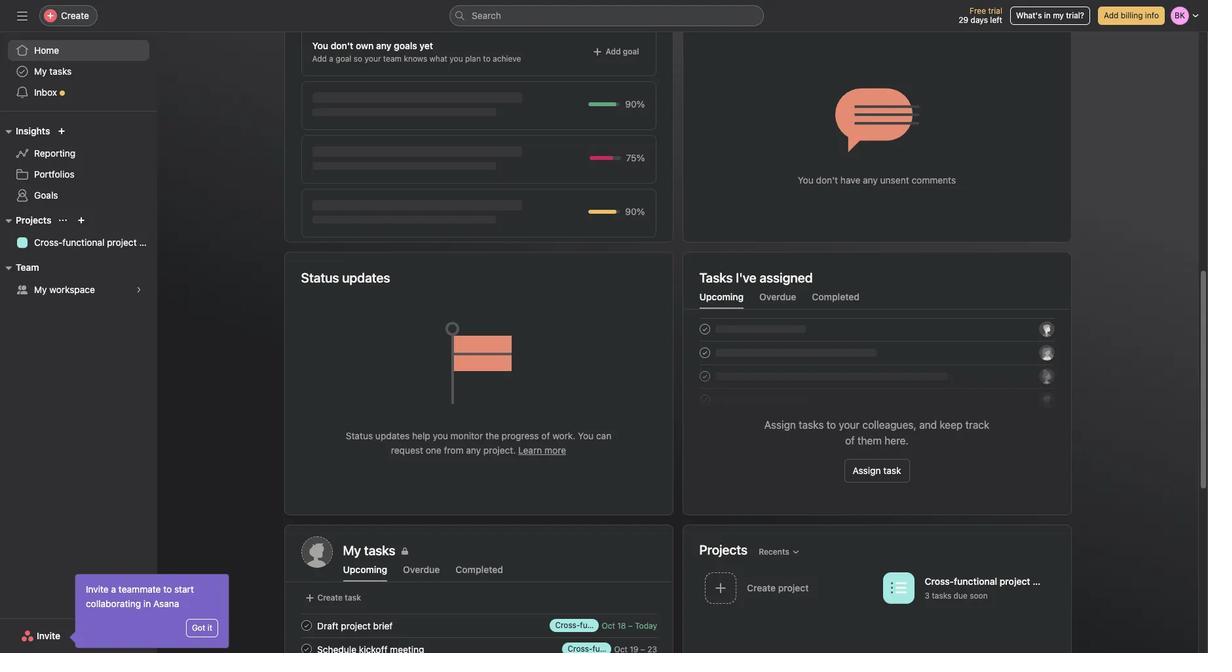 Task type: locate. For each thing, give the bounding box(es) containing it.
plan inside you don't own any goals yet add a goal so your team knows what you plan to achieve
[[465, 54, 481, 64]]

of up "learn more" link
[[542, 430, 550, 441]]

overdue for the rightmost the overdue button
[[760, 291, 797, 302]]

to up asana
[[163, 584, 172, 595]]

2 horizontal spatial you
[[798, 174, 814, 186]]

add left the billing
[[1105, 10, 1119, 20]]

functional up 'soon'
[[954, 576, 998, 587]]

1 horizontal spatial overdue
[[760, 291, 797, 302]]

assign for assign task
[[853, 465, 882, 476]]

2 completed checkbox from the top
[[299, 641, 314, 653]]

90% up 75%
[[626, 98, 645, 109]]

0 horizontal spatial in
[[144, 598, 151, 609]]

1 horizontal spatial overdue button
[[760, 291, 797, 309]]

cross- up 3
[[925, 576, 954, 587]]

1 vertical spatial 90%
[[626, 206, 645, 217]]

3
[[925, 591, 930, 601]]

0 vertical spatial upcoming
[[700, 291, 744, 302]]

1 vertical spatial plan
[[139, 237, 157, 248]]

add inside button
[[1105, 10, 1119, 20]]

add profile photo image
[[301, 536, 333, 568]]

plan inside cross-functional project plan 3 tasks due soon
[[1033, 576, 1052, 587]]

completed for the rightmost the overdue button's completed button
[[813, 291, 860, 302]]

create project
[[747, 582, 809, 593]]

18
[[617, 621, 626, 630]]

1 horizontal spatial of
[[846, 435, 855, 446]]

your up the them
[[839, 419, 860, 431]]

upcoming down "tasks"
[[700, 291, 744, 302]]

any down monitor at the left bottom
[[466, 445, 481, 456]]

completed
[[813, 291, 860, 302], [456, 564, 504, 575]]

what's
[[1017, 10, 1043, 20]]

them
[[858, 435, 882, 446]]

completed down i've assigned on the top right
[[813, 291, 860, 302]]

0 horizontal spatial project
[[107, 237, 137, 248]]

0 horizontal spatial create
[[61, 10, 89, 21]]

0 vertical spatial cross-
[[34, 237, 63, 248]]

create
[[61, 10, 89, 21], [318, 593, 343, 603]]

have
[[841, 174, 861, 186]]

0 vertical spatial invite
[[86, 584, 109, 595]]

1 vertical spatial invite
[[37, 630, 60, 641]]

1 horizontal spatial tasks
[[799, 419, 824, 431]]

completed image
[[299, 618, 314, 633], [299, 641, 314, 653]]

create up draft
[[318, 593, 343, 603]]

tasks
[[49, 66, 72, 77], [799, 419, 824, 431], [932, 591, 952, 601]]

invite inside invite a teammate to start collaborating in asana got it
[[86, 584, 109, 595]]

0 horizontal spatial functional
[[63, 237, 105, 248]]

1 horizontal spatial upcoming button
[[700, 291, 744, 309]]

goal inside 'button'
[[623, 47, 640, 56]]

0 vertical spatial completed checkbox
[[299, 618, 314, 633]]

overdue for the overdue button to the bottom
[[403, 564, 440, 575]]

90%
[[626, 98, 645, 109], [626, 206, 645, 217]]

1 vertical spatial in
[[144, 598, 151, 609]]

learn more
[[519, 445, 567, 456]]

0 horizontal spatial you
[[312, 40, 329, 51]]

1 horizontal spatial upcoming
[[700, 291, 744, 302]]

create inside button
[[318, 593, 343, 603]]

0 horizontal spatial you
[[433, 430, 448, 441]]

invite a teammate to start collaborating in asana got it
[[86, 584, 212, 633]]

project.
[[484, 445, 516, 456]]

you don't have any unsent comments
[[798, 174, 957, 186]]

create for create
[[61, 10, 89, 21]]

invite
[[86, 584, 109, 595], [37, 630, 60, 641]]

what's in my trial?
[[1017, 10, 1085, 20]]

any for own
[[376, 40, 392, 51]]

it
[[208, 623, 212, 633]]

knows
[[404, 54, 428, 64]]

don't left own
[[331, 40, 354, 51]]

2 vertical spatial project
[[341, 620, 371, 631]]

0 vertical spatial completed
[[813, 291, 860, 302]]

create up home link
[[61, 10, 89, 21]]

functional inside cross-functional project plan link
[[63, 237, 105, 248]]

don't left 'have' on the right top of page
[[817, 174, 839, 186]]

1 vertical spatial don't
[[817, 174, 839, 186]]

0 horizontal spatial projects
[[16, 214, 51, 226]]

Completed checkbox
[[299, 618, 314, 633], [299, 641, 314, 653]]

any inside you don't own any goals yet add a goal so your team knows what you plan to achieve
[[376, 40, 392, 51]]

1 vertical spatial my
[[34, 284, 47, 295]]

here.
[[885, 435, 909, 446]]

completed checkbox left draft
[[299, 618, 314, 633]]

1 vertical spatial project
[[1000, 576, 1031, 587]]

got it button
[[186, 619, 218, 637]]

completed button
[[813, 291, 860, 309], [456, 564, 504, 582]]

my tasks link
[[8, 61, 149, 82]]

upcoming button down "tasks"
[[700, 291, 744, 309]]

left
[[991, 15, 1003, 25]]

reporting
[[34, 148, 75, 159]]

completed checkbox down create task button in the bottom left of the page
[[299, 641, 314, 653]]

0 horizontal spatial completed
[[456, 564, 504, 575]]

comments
[[912, 174, 957, 186]]

completed button for the rightmost the overdue button
[[813, 291, 860, 309]]

you up one
[[433, 430, 448, 441]]

upcoming down "my tasks"
[[343, 564, 388, 575]]

1 vertical spatial upcoming button
[[343, 564, 388, 582]]

projects down goals
[[16, 214, 51, 226]]

add down the search button on the top of page
[[606, 47, 621, 56]]

projects left recents
[[700, 542, 748, 557]]

you for you don't own any goals yet add a goal so your team knows what you plan to achieve
[[312, 40, 329, 51]]

add for add billing info
[[1105, 10, 1119, 20]]

0 horizontal spatial overdue
[[403, 564, 440, 575]]

2 vertical spatial any
[[466, 445, 481, 456]]

assign inside assign tasks to your colleagues, and keep track of them here.
[[765, 419, 797, 431]]

assign tasks to your colleagues, and keep track of them here.
[[765, 419, 990, 446]]

don't for own
[[331, 40, 354, 51]]

you left own
[[312, 40, 329, 51]]

from
[[444, 445, 464, 456]]

you
[[312, 40, 329, 51], [798, 174, 814, 186], [578, 430, 594, 441]]

functional down new project or portfolio icon
[[63, 237, 105, 248]]

create inside dropdown button
[[61, 10, 89, 21]]

1 horizontal spatial goal
[[623, 47, 640, 56]]

1 vertical spatial upcoming
[[343, 564, 388, 575]]

teams element
[[0, 256, 157, 303]]

0 horizontal spatial overdue button
[[403, 564, 440, 582]]

due
[[954, 591, 968, 601]]

projects
[[16, 214, 51, 226], [700, 542, 748, 557]]

cross-
[[34, 237, 63, 248], [925, 576, 954, 587]]

1 vertical spatial completed checkbox
[[299, 641, 314, 653]]

task up draft project brief
[[345, 593, 361, 603]]

75%
[[626, 152, 645, 163]]

to inside you don't own any goals yet add a goal so your team knows what you plan to achieve
[[483, 54, 491, 64]]

plan for cross-functional project plan
[[139, 237, 157, 248]]

hide sidebar image
[[17, 10, 28, 21]]

1 horizontal spatial create
[[318, 593, 343, 603]]

goal left so
[[336, 54, 352, 64]]

0 vertical spatial my
[[34, 66, 47, 77]]

0 vertical spatial your
[[365, 54, 381, 64]]

cross- down show options, current sort, top image
[[34, 237, 63, 248]]

1 horizontal spatial completed button
[[813, 291, 860, 309]]

add
[[1105, 10, 1119, 20], [606, 47, 621, 56], [312, 54, 327, 64]]

updates
[[376, 430, 410, 441]]

cross-functional project plan link
[[8, 232, 157, 253]]

tasks inside assign tasks to your colleagues, and keep track of them here.
[[799, 419, 824, 431]]

1 vertical spatial to
[[827, 419, 837, 431]]

any up team at left top
[[376, 40, 392, 51]]

1 horizontal spatial invite
[[86, 584, 109, 595]]

you don't own any goals yet add a goal so your team knows what you plan to achieve
[[312, 40, 521, 64]]

1 horizontal spatial add
[[606, 47, 621, 56]]

1 horizontal spatial project
[[341, 620, 371, 631]]

upcoming button for the rightmost the overdue button
[[700, 291, 744, 309]]

assign inside button
[[853, 465, 882, 476]]

a left so
[[329, 54, 334, 64]]

0 vertical spatial upcoming button
[[700, 291, 744, 309]]

plan inside projects element
[[139, 237, 157, 248]]

upcoming button
[[700, 291, 744, 309], [343, 564, 388, 582]]

0 horizontal spatial assign
[[765, 419, 797, 431]]

add billing info
[[1105, 10, 1160, 20]]

tasks i've assigned
[[700, 270, 813, 285]]

0 horizontal spatial upcoming
[[343, 564, 388, 575]]

invite inside button
[[37, 630, 60, 641]]

2 vertical spatial tasks
[[932, 591, 952, 601]]

2 90% from the top
[[626, 206, 645, 217]]

any for have
[[864, 174, 878, 186]]

task for create task
[[345, 593, 361, 603]]

create for create task
[[318, 593, 343, 603]]

progress
[[502, 430, 539, 441]]

1 vertical spatial a
[[111, 584, 116, 595]]

completed for completed button related to the overdue button to the bottom
[[456, 564, 504, 575]]

0 vertical spatial overdue button
[[760, 291, 797, 309]]

1 vertical spatial any
[[864, 174, 878, 186]]

my inside my workspace link
[[34, 284, 47, 295]]

0 horizontal spatial your
[[365, 54, 381, 64]]

0 vertical spatial projects
[[16, 214, 51, 226]]

oct
[[602, 621, 615, 630]]

got
[[192, 623, 205, 633]]

of
[[542, 430, 550, 441], [846, 435, 855, 446]]

0 vertical spatial create
[[61, 10, 89, 21]]

0 horizontal spatial of
[[542, 430, 550, 441]]

a
[[329, 54, 334, 64], [111, 584, 116, 595]]

1 horizontal spatial assign
[[853, 465, 882, 476]]

1 horizontal spatial to
[[483, 54, 491, 64]]

upcoming for the rightmost the overdue button
[[700, 291, 744, 302]]

1 horizontal spatial a
[[329, 54, 334, 64]]

cross- for cross-functional project plan
[[34, 237, 63, 248]]

add inside you don't own any goals yet add a goal so your team knows what you plan to achieve
[[312, 54, 327, 64]]

2 horizontal spatial tasks
[[932, 591, 952, 601]]

in inside "what's in my trial?" button
[[1045, 10, 1051, 20]]

2 vertical spatial to
[[163, 584, 172, 595]]

add left so
[[312, 54, 327, 64]]

0 horizontal spatial cross-
[[34, 237, 63, 248]]

1 horizontal spatial any
[[466, 445, 481, 456]]

new image
[[58, 127, 66, 135]]

any right 'have' on the right top of page
[[864, 174, 878, 186]]

you
[[450, 54, 463, 64], [433, 430, 448, 441]]

cross- inside projects element
[[34, 237, 63, 248]]

0 horizontal spatial task
[[345, 593, 361, 603]]

1 vertical spatial functional
[[954, 576, 998, 587]]

0 vertical spatial plan
[[465, 54, 481, 64]]

what
[[430, 54, 448, 64]]

add billing info button
[[1099, 7, 1166, 25]]

0 vertical spatial tasks
[[49, 66, 72, 77]]

task for assign task
[[884, 465, 902, 476]]

tasks
[[700, 270, 733, 285]]

cross-functional project plan
[[34, 237, 157, 248]]

1 vertical spatial task
[[345, 593, 361, 603]]

1 horizontal spatial your
[[839, 419, 860, 431]]

1 vertical spatial completed image
[[299, 641, 314, 653]]

inbox
[[34, 87, 57, 98]]

completed button down i've assigned on the top right
[[813, 291, 860, 309]]

you right what
[[450, 54, 463, 64]]

invite for invite a teammate to start collaborating in asana got it
[[86, 584, 109, 595]]

completed image down create task button in the bottom left of the page
[[299, 641, 314, 653]]

functional
[[63, 237, 105, 248], [954, 576, 998, 587]]

a up collaborating
[[111, 584, 116, 595]]

1 vertical spatial you
[[433, 430, 448, 441]]

functional for cross-functional project plan 3 tasks due soon
[[954, 576, 998, 587]]

1 90% from the top
[[626, 98, 645, 109]]

cross- inside cross-functional project plan 3 tasks due soon
[[925, 576, 954, 587]]

invite for invite
[[37, 630, 60, 641]]

0 vertical spatial completed button
[[813, 291, 860, 309]]

0 vertical spatial completed image
[[299, 618, 314, 633]]

2 vertical spatial plan
[[1033, 576, 1052, 587]]

what's in my trial? button
[[1011, 7, 1091, 25]]

1 my from the top
[[34, 66, 47, 77]]

portfolios
[[34, 168, 75, 180]]

functional for cross-functional project plan
[[63, 237, 105, 248]]

2 my from the top
[[34, 284, 47, 295]]

1 vertical spatial completed
[[456, 564, 504, 575]]

0 vertical spatial assign
[[765, 419, 797, 431]]

completed image left draft
[[299, 618, 314, 633]]

add inside 'button'
[[606, 47, 621, 56]]

assign
[[765, 419, 797, 431], [853, 465, 882, 476]]

in
[[1045, 10, 1051, 20], [144, 598, 151, 609]]

tasks inside 'my tasks' link
[[49, 66, 72, 77]]

you left can
[[578, 430, 594, 441]]

functional inside cross-functional project plan 3 tasks due soon
[[954, 576, 998, 587]]

0 vertical spatial in
[[1045, 10, 1051, 20]]

0 horizontal spatial completed button
[[456, 564, 504, 582]]

to left achieve
[[483, 54, 491, 64]]

1 horizontal spatial completed
[[813, 291, 860, 302]]

status updates
[[301, 270, 390, 285]]

29
[[959, 15, 969, 25]]

0 vertical spatial 90%
[[626, 98, 645, 109]]

teammate
[[119, 584, 161, 595]]

a inside you don't own any goals yet add a goal so your team knows what you plan to achieve
[[329, 54, 334, 64]]

request
[[391, 445, 424, 456]]

more
[[545, 445, 567, 456]]

goal down the search button on the top of page
[[623, 47, 640, 56]]

your inside you don't own any goals yet add a goal so your team knows what you plan to achieve
[[365, 54, 381, 64]]

2 horizontal spatial any
[[864, 174, 878, 186]]

0 vertical spatial overdue
[[760, 291, 797, 302]]

my down team
[[34, 284, 47, 295]]

to left colleagues,
[[827, 419, 837, 431]]

don't inside you don't own any goals yet add a goal so your team knows what you plan to achieve
[[331, 40, 354, 51]]

of inside status updates help you monitor the progress of work. you can request one from any project.
[[542, 430, 550, 441]]

inbox link
[[8, 82, 149, 103]]

project inside cross-functional project plan 3 tasks due soon
[[1000, 576, 1031, 587]]

1 vertical spatial cross-
[[925, 576, 954, 587]]

you inside you don't own any goals yet add a goal so your team knows what you plan to achieve
[[450, 54, 463, 64]]

1 horizontal spatial projects
[[700, 542, 748, 557]]

to inside assign tasks to your colleagues, and keep track of them here.
[[827, 419, 837, 431]]

brief
[[373, 620, 393, 631]]

1 vertical spatial completed button
[[456, 564, 504, 582]]

you inside you don't own any goals yet add a goal so your team knows what you plan to achieve
[[312, 40, 329, 51]]

list image
[[891, 580, 907, 596]]

you for you don't have any unsent comments
[[798, 174, 814, 186]]

0 vertical spatial functional
[[63, 237, 105, 248]]

colleagues,
[[863, 419, 917, 431]]

goals link
[[8, 185, 149, 206]]

0 horizontal spatial a
[[111, 584, 116, 595]]

1 horizontal spatial functional
[[954, 576, 998, 587]]

1 vertical spatial overdue
[[403, 564, 440, 575]]

task down here.
[[884, 465, 902, 476]]

90% down 75%
[[626, 206, 645, 217]]

completed down my tasks link
[[456, 564, 504, 575]]

in left my
[[1045, 10, 1051, 20]]

team
[[16, 262, 39, 273]]

create button
[[39, 5, 98, 26]]

assign for assign tasks to your colleagues, and keep track of them here.
[[765, 419, 797, 431]]

you left 'have' on the right top of page
[[798, 174, 814, 186]]

trial
[[989, 6, 1003, 16]]

in down teammate
[[144, 598, 151, 609]]

of inside assign tasks to your colleagues, and keep track of them here.
[[846, 435, 855, 446]]

your right so
[[365, 54, 381, 64]]

0 horizontal spatial goal
[[336, 54, 352, 64]]

upcoming button down "my tasks"
[[343, 564, 388, 582]]

my
[[34, 66, 47, 77], [34, 284, 47, 295]]

my inside 'my tasks' link
[[34, 66, 47, 77]]

0 vertical spatial don't
[[331, 40, 354, 51]]

my up inbox on the top left
[[34, 66, 47, 77]]

0 horizontal spatial to
[[163, 584, 172, 595]]

overdue button
[[760, 291, 797, 309], [403, 564, 440, 582]]

goals
[[394, 40, 417, 51]]

don't
[[331, 40, 354, 51], [817, 174, 839, 186]]

assign task button
[[845, 459, 910, 483]]

overdue
[[760, 291, 797, 302], [403, 564, 440, 575]]

0 vertical spatial you
[[312, 40, 329, 51]]

2 vertical spatial you
[[578, 430, 594, 441]]

0 horizontal spatial tasks
[[49, 66, 72, 77]]

0 vertical spatial to
[[483, 54, 491, 64]]

completed button down my tasks link
[[456, 564, 504, 582]]

of left the them
[[846, 435, 855, 446]]

1 vertical spatial tasks
[[799, 419, 824, 431]]

1 horizontal spatial cross-
[[925, 576, 954, 587]]

upcoming
[[700, 291, 744, 302], [343, 564, 388, 575]]

learn more link
[[519, 445, 567, 456]]

2 horizontal spatial project
[[1000, 576, 1031, 587]]

1 horizontal spatial plan
[[465, 54, 481, 64]]



Task type: vqa. For each thing, say whether or not it's contained in the screenshot.
left project
yes



Task type: describe. For each thing, give the bounding box(es) containing it.
plan for cross-functional project plan 3 tasks due soon
[[1033, 576, 1052, 587]]

upcoming for the overdue button to the bottom
[[343, 564, 388, 575]]

any inside status updates help you monitor the progress of work. you can request one from any project.
[[466, 445, 481, 456]]

tasks for my
[[49, 66, 72, 77]]

projects button
[[0, 212, 51, 228]]

tasks for assign
[[799, 419, 824, 431]]

work.
[[553, 430, 576, 441]]

project for cross-functional project plan 3 tasks due soon
[[1000, 576, 1031, 587]]

search list box
[[450, 5, 764, 26]]

start
[[174, 584, 194, 595]]

and
[[920, 419, 938, 431]]

projects inside dropdown button
[[16, 214, 51, 226]]

search
[[472, 10, 502, 21]]

draft
[[317, 620, 338, 631]]

show options, current sort, top image
[[59, 216, 67, 224]]

achieve
[[493, 54, 521, 64]]

1 vertical spatial projects
[[700, 542, 748, 557]]

reporting link
[[8, 143, 149, 164]]

recents
[[759, 546, 790, 556]]

goals
[[34, 189, 58, 201]]

1 vertical spatial overdue button
[[403, 564, 440, 582]]

status updates help you monitor the progress of work. you can request one from any project.
[[346, 430, 612, 456]]

my tasks link
[[343, 542, 657, 560]]

insights element
[[0, 119, 157, 208]]

add goal
[[606, 47, 640, 56]]

info
[[1146, 10, 1160, 20]]

tasks inside cross-functional project plan 3 tasks due soon
[[932, 591, 952, 601]]

so
[[354, 54, 363, 64]]

see details, my workspace image
[[135, 286, 143, 294]]

–
[[628, 621, 633, 630]]

goal inside you don't own any goals yet add a goal so your team knows what you plan to achieve
[[336, 54, 352, 64]]

don't for have
[[817, 174, 839, 186]]

my for my workspace
[[34, 284, 47, 295]]

i've assigned
[[736, 270, 813, 285]]

my tasks
[[34, 66, 72, 77]]

a inside invite a teammate to start collaborating in asana got it
[[111, 584, 116, 595]]

add for add goal
[[606, 47, 621, 56]]

assign task
[[853, 465, 902, 476]]

cross-functional project plan 3 tasks due soon
[[925, 576, 1052, 601]]

learn
[[519, 445, 542, 456]]

portfolios link
[[8, 164, 149, 185]]

billing
[[1122, 10, 1144, 20]]

my for my tasks
[[34, 66, 47, 77]]

home link
[[8, 40, 149, 61]]

today
[[635, 621, 657, 630]]

my workspace link
[[8, 279, 149, 300]]

team button
[[0, 260, 39, 275]]

home
[[34, 45, 59, 56]]

create project link
[[700, 568, 878, 610]]

monitor
[[451, 430, 483, 441]]

help
[[412, 430, 431, 441]]

oct 18 – today
[[602, 621, 657, 630]]

new project or portfolio image
[[78, 216, 85, 224]]

own
[[356, 40, 374, 51]]

one
[[426, 445, 442, 456]]

trial?
[[1067, 10, 1085, 20]]

2 completed image from the top
[[299, 641, 314, 653]]

cross- for cross-functional project plan 3 tasks due soon
[[925, 576, 954, 587]]

upcoming button for the overdue button to the bottom
[[343, 564, 388, 582]]

draft project brief
[[317, 620, 393, 631]]

1 completed image from the top
[[299, 618, 314, 633]]

soon
[[970, 591, 988, 601]]

create task button
[[301, 589, 365, 607]]

unsent
[[881, 174, 910, 186]]

collaborating
[[86, 598, 141, 609]]

my workspace
[[34, 284, 95, 295]]

global element
[[0, 32, 157, 111]]

free
[[970, 6, 987, 16]]

yet
[[420, 40, 433, 51]]

1 completed checkbox from the top
[[299, 618, 314, 633]]

can
[[597, 430, 612, 441]]

status
[[346, 430, 373, 441]]

track
[[966, 419, 990, 431]]

projects element
[[0, 208, 157, 256]]

insights button
[[0, 123, 50, 139]]

you inside status updates help you monitor the progress of work. you can request one from any project.
[[433, 430, 448, 441]]

workspace
[[49, 284, 95, 295]]

my tasks
[[343, 543, 396, 558]]

team
[[383, 54, 402, 64]]

invite a teammate to start collaborating in asana tooltip
[[71, 574, 229, 648]]

your inside assign tasks to your colleagues, and keep track of them here.
[[839, 419, 860, 431]]

insights
[[16, 125, 50, 136]]

create task
[[318, 593, 361, 603]]

completed button for the overdue button to the bottom
[[456, 564, 504, 582]]

days
[[971, 15, 989, 25]]

you inside status updates help you monitor the progress of work. you can request one from any project.
[[578, 430, 594, 441]]

search button
[[450, 5, 764, 26]]

in inside invite a teammate to start collaborating in asana got it
[[144, 598, 151, 609]]

project for cross-functional project plan
[[107, 237, 137, 248]]

add goal button
[[587, 43, 645, 61]]

invite button
[[12, 624, 69, 648]]

free trial 29 days left
[[959, 6, 1003, 25]]

the
[[486, 430, 500, 441]]

asana
[[153, 598, 179, 609]]

to inside invite a teammate to start collaborating in asana got it
[[163, 584, 172, 595]]

my
[[1054, 10, 1065, 20]]



